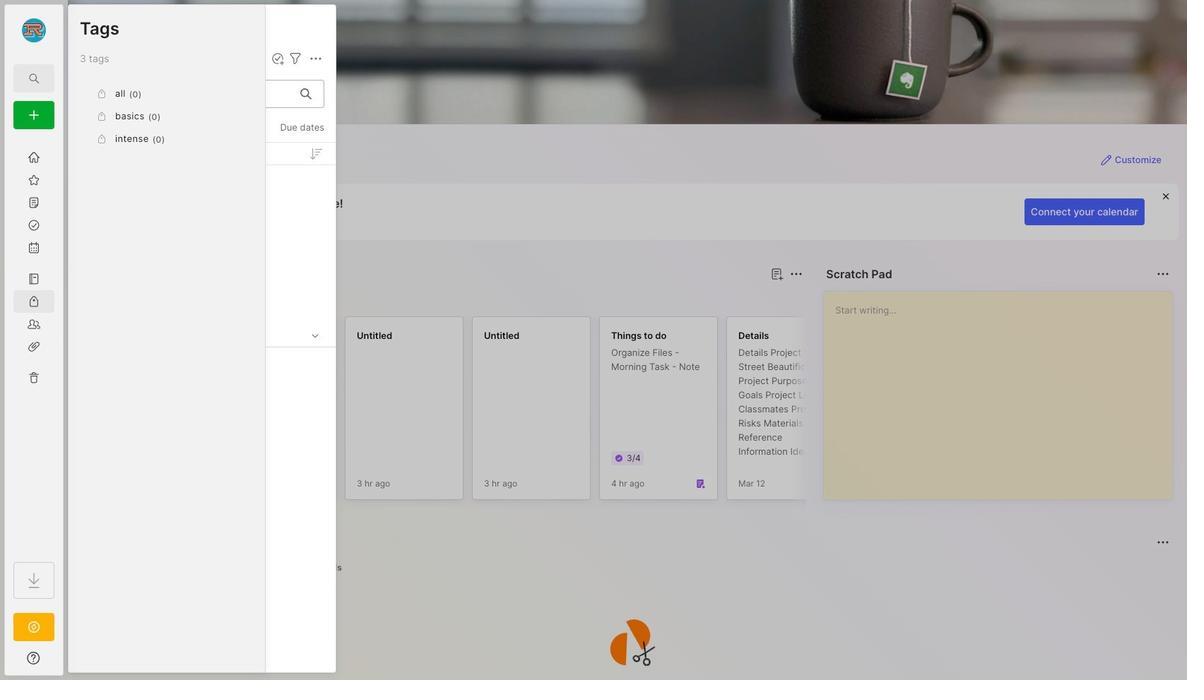 Task type: vqa. For each thing, say whether or not it's contained in the screenshot.
Account image
yes



Task type: locate. For each thing, give the bounding box(es) containing it.
edit search image
[[25, 70, 42, 87]]

tab
[[140, 291, 198, 308], [266, 560, 303, 577], [309, 560, 348, 577]]

tab list
[[93, 560, 1168, 577]]

5 row from the top
[[74, 355, 330, 380]]

9 row from the top
[[74, 468, 330, 493]]

Start writing… text field
[[836, 292, 1172, 488]]

click to expand image
[[62, 655, 72, 671]]

Find tasks… text field
[[83, 82, 292, 106]]

row group
[[80, 83, 254, 151], [69, 143, 336, 618], [90, 317, 1187, 509]]

tree
[[5, 138, 63, 550]]

collapse 01_completed image
[[308, 329, 322, 343]]

home image
[[27, 151, 41, 165]]

new task image
[[271, 52, 285, 66]]

10 row from the top
[[74, 496, 330, 522]]

11 row from the top
[[74, 524, 330, 550]]

row
[[74, 172, 330, 211], [74, 213, 330, 239], [74, 242, 330, 267], [74, 270, 330, 295], [74, 355, 330, 380], [74, 383, 330, 409], [74, 411, 330, 437], [74, 440, 330, 465], [74, 468, 330, 493], [74, 496, 330, 522], [74, 524, 330, 550], [74, 553, 330, 578], [74, 581, 330, 606]]

12 row from the top
[[74, 553, 330, 578]]

upgrade image
[[25, 619, 42, 636]]

2 row from the top
[[74, 213, 330, 239]]

2 horizontal spatial tab
[[309, 560, 348, 577]]



Task type: describe. For each thing, give the bounding box(es) containing it.
7 row from the top
[[74, 411, 330, 437]]

Account field
[[5, 16, 63, 45]]

1 horizontal spatial tab
[[266, 560, 303, 577]]

main element
[[0, 0, 68, 681]]

3 row from the top
[[74, 242, 330, 267]]

WHAT'S NEW field
[[5, 647, 63, 670]]

8 row from the top
[[74, 440, 330, 465]]

4 row from the top
[[74, 270, 330, 295]]

account image
[[22, 18, 46, 42]]

0 horizontal spatial tab
[[140, 291, 198, 308]]

6 row from the top
[[74, 383, 330, 409]]

tree inside main element
[[5, 138, 63, 550]]

13 row from the top
[[74, 581, 330, 606]]

1 row from the top
[[74, 172, 330, 211]]



